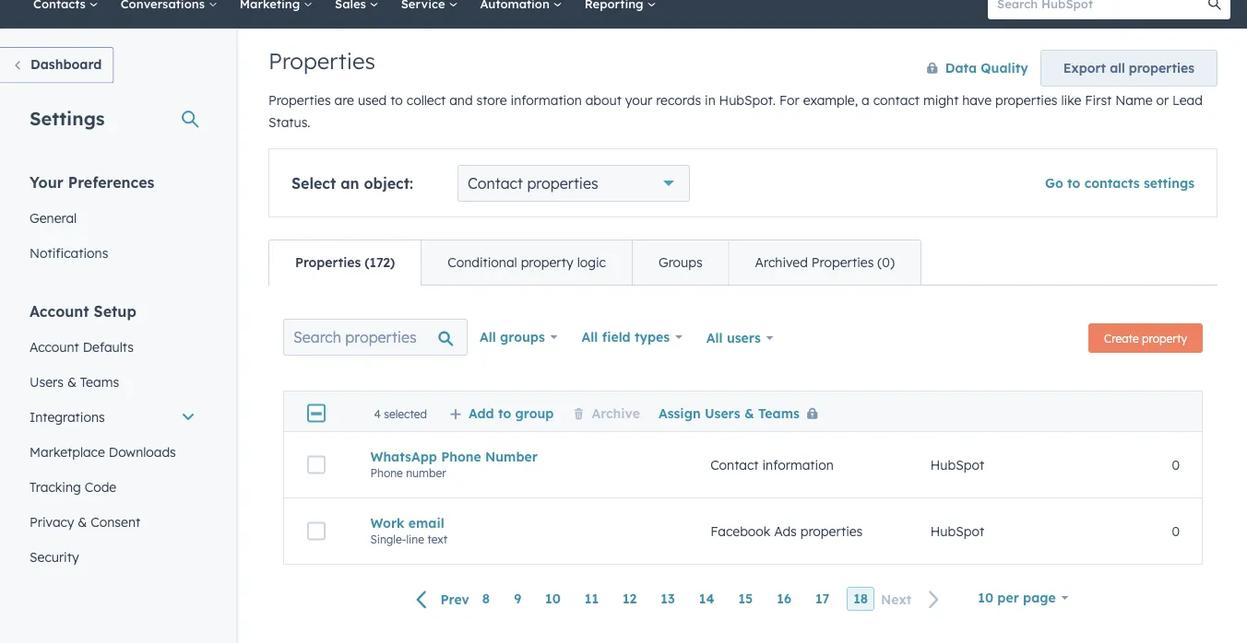 Task type: describe. For each thing, give the bounding box(es) containing it.
archive
[[592, 405, 640, 421]]

account for account defaults
[[30, 339, 79, 355]]

contact properties
[[468, 174, 598, 193]]

10 for 10 per page
[[978, 590, 994, 607]]

16 button
[[771, 588, 798, 612]]

used
[[358, 92, 387, 108]]

security
[[30, 549, 79, 565]]

pagination navigation
[[405, 588, 951, 612]]

property for create
[[1142, 332, 1187, 345]]

4
[[374, 407, 381, 421]]

9
[[514, 591, 521, 608]]

your
[[30, 173, 63, 191]]

line
[[406, 533, 424, 547]]

next button
[[875, 588, 951, 612]]

have
[[962, 92, 992, 108]]

object:
[[364, 174, 413, 193]]

tab panel containing all groups
[[268, 285, 1218, 632]]

account setup element
[[18, 301, 207, 575]]

hubspot for facebook ads properties
[[931, 524, 984, 540]]

conditional property logic
[[448, 255, 606, 271]]

15 button
[[732, 588, 759, 612]]

marketplace
[[30, 444, 105, 460]]

contacts
[[1084, 175, 1140, 191]]

create property
[[1104, 332, 1187, 345]]

all users
[[706, 330, 761, 346]]

1 vertical spatial phone
[[370, 467, 403, 480]]

go to contacts settings
[[1045, 175, 1195, 191]]

property for conditional
[[521, 255, 574, 271]]

notifications
[[30, 245, 108, 261]]

prev
[[440, 592, 469, 608]]

whatsapp
[[370, 449, 437, 465]]

all groups
[[480, 329, 545, 345]]

select an object:
[[291, 174, 413, 193]]

settings
[[1144, 175, 1195, 191]]

notifications link
[[18, 236, 207, 271]]

in
[[705, 92, 716, 108]]

information inside properties are used to collect and store information about your records in hubspot. for example, a contact might have properties like first name or lead status.
[[511, 92, 582, 108]]

tracking code
[[30, 479, 116, 495]]

downloads
[[109, 444, 176, 460]]

quality
[[981, 60, 1028, 76]]

consent
[[91, 514, 140, 530]]

properties are used to collect and store information about your records in hubspot. for example, a contact might have properties like first name or lead status.
[[268, 92, 1203, 131]]

all for all field types
[[582, 329, 598, 345]]

conditional property logic link
[[421, 241, 632, 285]]

a
[[862, 92, 870, 108]]

assign users & teams
[[659, 405, 800, 421]]

tab list containing properties (172)
[[268, 240, 921, 286]]

your
[[625, 92, 652, 108]]

Search HubSpot search field
[[988, 0, 1214, 19]]

assign users & teams button
[[659, 405, 825, 421]]

create
[[1104, 332, 1139, 345]]

data quality
[[945, 60, 1028, 76]]

code
[[85, 479, 116, 495]]

go to contacts settings button
[[1045, 175, 1195, 191]]

account for account setup
[[30, 302, 89, 321]]

data quality button
[[907, 50, 1029, 87]]

to inside properties are used to collect and store information about your records in hubspot. for example, a contact might have properties like first name or lead status.
[[390, 92, 403, 108]]

all for all groups
[[480, 329, 496, 345]]

assign
[[659, 405, 701, 421]]

collect
[[407, 92, 446, 108]]

0 for facebook ads properties
[[1172, 524, 1180, 540]]

single-
[[370, 533, 406, 547]]

contact properties button
[[458, 165, 690, 202]]

17
[[815, 591, 829, 608]]

are
[[334, 92, 354, 108]]

properties inside button
[[1129, 60, 1195, 76]]

export all properties
[[1063, 60, 1195, 76]]

whatsapp phone number phone number
[[370, 449, 538, 480]]

security link
[[18, 540, 207, 575]]

add to group
[[469, 405, 554, 421]]

archived
[[755, 255, 808, 271]]

general link
[[18, 201, 207, 236]]

properties inside popup button
[[527, 174, 598, 193]]

or
[[1156, 92, 1169, 108]]

marketplace downloads
[[30, 444, 176, 460]]

search button
[[1199, 0, 1231, 19]]

data
[[945, 60, 977, 76]]

13 button
[[654, 588, 682, 612]]

1 vertical spatial users
[[705, 405, 740, 421]]

15
[[738, 591, 753, 608]]

10 for 10
[[545, 591, 561, 608]]

all for all users
[[706, 330, 723, 346]]

add
[[469, 405, 494, 421]]

12 button
[[616, 588, 643, 612]]

properties right ads
[[800, 524, 863, 540]]

logic
[[577, 255, 606, 271]]

account defaults
[[30, 339, 134, 355]]

name
[[1115, 92, 1153, 108]]

properties inside properties are used to collect and store information about your records in hubspot. for example, a contact might have properties like first name or lead status.
[[995, 92, 1058, 108]]

to for go to contacts settings
[[1067, 175, 1081, 191]]

12
[[623, 591, 637, 608]]

4 selected
[[374, 407, 427, 421]]

example,
[[803, 92, 858, 108]]

like
[[1061, 92, 1081, 108]]

whatsapp phone number button
[[370, 449, 666, 465]]

selected
[[384, 407, 427, 421]]

hubspot for contact information
[[931, 457, 984, 473]]

work email single-line text
[[370, 515, 448, 547]]

records
[[656, 92, 701, 108]]

all field types
[[582, 329, 670, 345]]

page
[[1023, 590, 1056, 607]]

0 for contact information
[[1172, 457, 1180, 473]]

number
[[485, 449, 538, 465]]

first
[[1085, 92, 1112, 108]]



Task type: locate. For each thing, give the bounding box(es) containing it.
0 vertical spatial 0
[[1172, 457, 1180, 473]]

export all properties button
[[1040, 50, 1218, 87]]

all left users at the right bottom
[[706, 330, 723, 346]]

8 button
[[476, 588, 496, 612]]

0 horizontal spatial &
[[67, 374, 77, 390]]

contact for contact information
[[710, 457, 759, 473]]

contact
[[468, 174, 523, 193], [710, 457, 759, 473]]

teams inside users & teams "link"
[[80, 374, 119, 390]]

Search search field
[[283, 319, 468, 356]]

tracking
[[30, 479, 81, 495]]

groups
[[500, 329, 545, 345]]

properties up "are"
[[268, 47, 375, 75]]

1 vertical spatial account
[[30, 339, 79, 355]]

field
[[602, 329, 631, 345]]

all left groups
[[480, 329, 496, 345]]

1 vertical spatial &
[[744, 405, 754, 421]]

property inside tab list
[[521, 255, 574, 271]]

9 button
[[507, 588, 528, 612]]

work
[[370, 515, 405, 532]]

0 horizontal spatial contact
[[468, 174, 523, 193]]

1 0 from the top
[[1172, 457, 1180, 473]]

& up integrations
[[67, 374, 77, 390]]

properties for properties
[[268, 47, 375, 75]]

export
[[1063, 60, 1106, 76]]

& inside "link"
[[67, 374, 77, 390]]

2 vertical spatial to
[[498, 405, 511, 421]]

10 button
[[539, 588, 567, 612]]

create property button
[[1089, 324, 1203, 353]]

tab list
[[268, 240, 921, 286]]

phone up number
[[441, 449, 481, 465]]

properties
[[1129, 60, 1195, 76], [995, 92, 1058, 108], [527, 174, 598, 193], [800, 524, 863, 540]]

11
[[585, 591, 599, 608]]

1 horizontal spatial information
[[762, 457, 834, 473]]

1 vertical spatial property
[[1142, 332, 1187, 345]]

1 horizontal spatial to
[[498, 405, 511, 421]]

16
[[777, 591, 791, 608]]

information right store
[[511, 92, 582, 108]]

0 horizontal spatial property
[[521, 255, 574, 271]]

all groups button
[[468, 319, 570, 356]]

users & teams link
[[18, 365, 207, 400]]

1 horizontal spatial all
[[582, 329, 598, 345]]

property inside button
[[1142, 332, 1187, 345]]

properties up logic on the left
[[527, 174, 598, 193]]

to right the go
[[1067, 175, 1081, 191]]

1 horizontal spatial teams
[[758, 405, 800, 421]]

integrations
[[30, 409, 105, 425]]

& up contact information on the bottom
[[744, 405, 754, 421]]

2 horizontal spatial &
[[744, 405, 754, 421]]

0 vertical spatial contact
[[468, 174, 523, 193]]

1 horizontal spatial phone
[[441, 449, 481, 465]]

contact information
[[710, 457, 834, 473]]

users & teams
[[30, 374, 119, 390]]

all left field
[[582, 329, 598, 345]]

2 0 from the top
[[1172, 524, 1180, 540]]

facebook
[[710, 524, 771, 540]]

search image
[[1208, 0, 1221, 10]]

1 horizontal spatial 10
[[978, 590, 994, 607]]

information inside tab panel
[[762, 457, 834, 473]]

users up integrations
[[30, 374, 64, 390]]

groups
[[659, 255, 703, 271]]

1 vertical spatial teams
[[758, 405, 800, 421]]

marketplace downloads link
[[18, 435, 207, 470]]

archive button
[[572, 405, 640, 421]]

phone down whatsapp
[[370, 467, 403, 480]]

work email button
[[370, 515, 666, 532]]

properties up "status." on the left top
[[268, 92, 331, 108]]

properties up the or
[[1129, 60, 1195, 76]]

to right add
[[498, 405, 511, 421]]

1 horizontal spatial property
[[1142, 332, 1187, 345]]

defaults
[[83, 339, 134, 355]]

0 horizontal spatial teams
[[80, 374, 119, 390]]

2 vertical spatial &
[[78, 514, 87, 530]]

properties down quality
[[995, 92, 1058, 108]]

17 button
[[809, 588, 836, 612]]

properties left (0)
[[812, 255, 874, 271]]

information up facebook ads properties
[[762, 457, 834, 473]]

0
[[1172, 457, 1180, 473], [1172, 524, 1180, 540]]

properties for properties are used to collect and store information about your records in hubspot. for example, a contact might have properties like first name or lead status.
[[268, 92, 331, 108]]

properties left (172)
[[295, 255, 361, 271]]

& right privacy
[[78, 514, 87, 530]]

0 vertical spatial property
[[521, 255, 574, 271]]

0 vertical spatial teams
[[80, 374, 119, 390]]

properties for properties (172)
[[295, 255, 361, 271]]

(172)
[[365, 255, 395, 271]]

property right create at the bottom of the page
[[1142, 332, 1187, 345]]

2 account from the top
[[30, 339, 79, 355]]

0 vertical spatial account
[[30, 302, 89, 321]]

next
[[881, 592, 912, 608]]

10 inside "button"
[[545, 591, 561, 608]]

facebook ads properties
[[710, 524, 863, 540]]

0 vertical spatial information
[[511, 92, 582, 108]]

0 vertical spatial to
[[390, 92, 403, 108]]

0 vertical spatial users
[[30, 374, 64, 390]]

privacy
[[30, 514, 74, 530]]

groups link
[[632, 241, 728, 285]]

tab panel
[[268, 285, 1218, 632]]

contact
[[873, 92, 920, 108]]

(0)
[[878, 255, 895, 271]]

all users button
[[694, 319, 786, 358]]

10 per page
[[978, 590, 1056, 607]]

dashboard link
[[0, 47, 114, 83]]

0 vertical spatial phone
[[441, 449, 481, 465]]

properties inside properties are used to collect and store information about your records in hubspot. for example, a contact might have properties like first name or lead status.
[[268, 92, 331, 108]]

contact up conditional
[[468, 174, 523, 193]]

to for add to group
[[498, 405, 511, 421]]

1 vertical spatial 0
[[1172, 524, 1180, 540]]

preferences
[[68, 173, 154, 191]]

phone
[[441, 449, 481, 465], [370, 467, 403, 480]]

account up users & teams
[[30, 339, 79, 355]]

your preferences element
[[18, 172, 207, 271]]

property left logic on the left
[[521, 255, 574, 271]]

0 horizontal spatial all
[[480, 329, 496, 345]]

properties (172)
[[295, 255, 395, 271]]

& for consent
[[78, 514, 87, 530]]

0 vertical spatial &
[[67, 374, 77, 390]]

add to group button
[[449, 405, 554, 421]]

10 left per
[[978, 590, 994, 607]]

0 horizontal spatial to
[[390, 92, 403, 108]]

1 horizontal spatial users
[[705, 405, 740, 421]]

archived properties (0) link
[[728, 241, 921, 285]]

properties
[[268, 47, 375, 75], [268, 92, 331, 108], [295, 255, 361, 271], [812, 255, 874, 271]]

1 vertical spatial information
[[762, 457, 834, 473]]

1 horizontal spatial contact
[[710, 457, 759, 473]]

an
[[341, 174, 359, 193]]

18
[[853, 591, 868, 608]]

0 horizontal spatial information
[[511, 92, 582, 108]]

users right assign
[[705, 405, 740, 421]]

account setup
[[30, 302, 136, 321]]

teams down defaults
[[80, 374, 119, 390]]

status.
[[268, 114, 310, 131]]

1 vertical spatial to
[[1067, 175, 1081, 191]]

2 hubspot from the top
[[931, 524, 984, 540]]

8
[[482, 591, 490, 608]]

your preferences
[[30, 173, 154, 191]]

1 vertical spatial hubspot
[[931, 524, 984, 540]]

0 horizontal spatial 10
[[545, 591, 561, 608]]

0 horizontal spatial phone
[[370, 467, 403, 480]]

store
[[476, 92, 507, 108]]

archived properties (0)
[[755, 255, 895, 271]]

users inside "link"
[[30, 374, 64, 390]]

10 inside popup button
[[978, 590, 994, 607]]

1 account from the top
[[30, 302, 89, 321]]

1 horizontal spatial &
[[78, 514, 87, 530]]

0 vertical spatial hubspot
[[931, 457, 984, 473]]

11 button
[[578, 588, 605, 612]]

10 right 9
[[545, 591, 561, 608]]

18 button
[[847, 588, 875, 612]]

conditional
[[448, 255, 517, 271]]

account up account defaults
[[30, 302, 89, 321]]

per
[[997, 590, 1019, 607]]

to right used
[[390, 92, 403, 108]]

go
[[1045, 175, 1063, 191]]

email
[[409, 515, 444, 532]]

users
[[727, 330, 761, 346]]

contact for contact properties
[[468, 174, 523, 193]]

2 horizontal spatial all
[[706, 330, 723, 346]]

1 hubspot from the top
[[931, 457, 984, 473]]

contact down assign users & teams
[[710, 457, 759, 473]]

properties (172) link
[[269, 241, 421, 285]]

tracking code link
[[18, 470, 207, 505]]

10 per page button
[[966, 580, 1081, 617]]

0 horizontal spatial users
[[30, 374, 64, 390]]

2 horizontal spatial to
[[1067, 175, 1081, 191]]

1 vertical spatial contact
[[710, 457, 759, 473]]

& for teams
[[67, 374, 77, 390]]

contact inside popup button
[[468, 174, 523, 193]]

teams up contact information on the bottom
[[758, 405, 800, 421]]

all field types button
[[570, 319, 694, 356]]

settings
[[30, 107, 105, 130]]



Task type: vqa. For each thing, say whether or not it's contained in the screenshot.
Have's more
no



